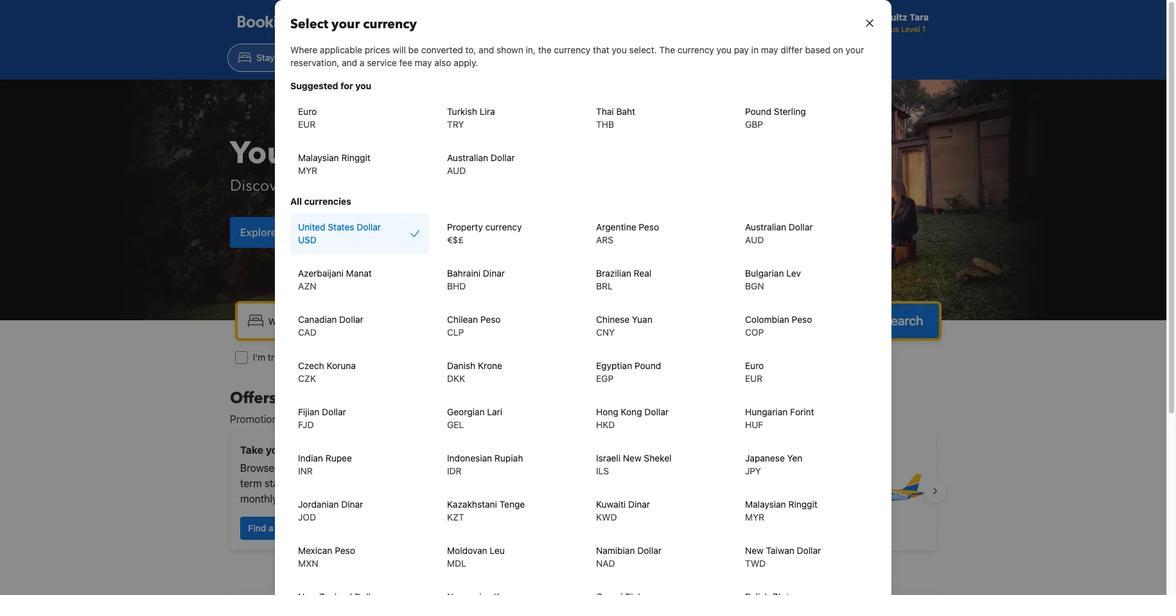 Task type: vqa. For each thing, say whether or not it's contained in the screenshot.


Task type: describe. For each thing, give the bounding box(es) containing it.
lira
[[480, 106, 495, 117]]

czech koruna czk
[[298, 360, 356, 384]]

your up applicable
[[332, 15, 360, 33]]

danish krone dkk
[[447, 360, 502, 384]]

tenge
[[500, 499, 525, 510]]

you right that
[[612, 44, 627, 55]]

dollar inside fijian dollar fjd
[[322, 407, 346, 418]]

peso for chilean peso clp
[[481, 314, 501, 325]]

hong
[[596, 407, 619, 418]]

holiday down cosiest
[[348, 175, 400, 196]]

pound sterling gbp
[[745, 106, 806, 130]]

kuwaiti dinar kwd
[[596, 499, 650, 523]]

kwd
[[596, 512, 617, 523]]

cabins,
[[295, 175, 344, 196]]

select your currency dialog
[[275, 0, 892, 596]]

airport taxis link
[[636, 44, 727, 72]]

azerbaijani manat azn
[[298, 268, 372, 292]]

bulgarian
[[745, 268, 784, 279]]

chinese
[[596, 314, 630, 325]]

your
[[230, 132, 298, 174]]

dollar up lev
[[789, 222, 813, 233]]

with
[[782, 470, 801, 482]]

away
[[616, 452, 642, 464]]

1 horizontal spatial euro
[[745, 360, 764, 371]]

1 horizontal spatial flights
[[653, 515, 680, 526]]

holiday inside take your longest holiday yet browse properties offering long- term stays, many at reduced monthly rates.
[[330, 445, 367, 456]]

0
[[746, 315, 752, 326]]

and right 'to,'
[[479, 44, 494, 55]]

turkish lira try
[[447, 106, 495, 130]]

select
[[290, 15, 328, 33]]

more inside the your cosiest holiday ever discover cabins, holiday homes and more
[[486, 175, 523, 196]]

work
[[322, 352, 342, 363]]

search button
[[868, 304, 939, 339]]

gbp
[[745, 119, 763, 130]]

take your longest holiday yet image
[[463, 432, 578, 551]]

cny
[[596, 327, 615, 338]]

turkish
[[447, 106, 477, 117]]

azerbaijani
[[298, 268, 344, 279]]

egyptian
[[596, 360, 632, 371]]

suggested
[[290, 80, 338, 91]]

inr
[[298, 466, 313, 477]]

and inside fly away to your dream holiday get inspired, compare and book flights with more flexibility
[[704, 470, 722, 482]]

flights inside fly away to your dream holiday get inspired, compare and book flights with more flexibility
[[750, 470, 779, 482]]

united states dollar usd
[[298, 222, 381, 245]]

and inside offers promotions, deals and special offers for you
[[316, 414, 334, 425]]

peso for colombian peso cop
[[792, 314, 812, 325]]

usd
[[298, 235, 317, 245]]

indian
[[298, 453, 323, 464]]

0 horizontal spatial australian dollar aud
[[447, 152, 515, 176]]

promotions,
[[230, 414, 286, 425]]

bgn
[[745, 281, 764, 292]]

sterling
[[774, 106, 806, 117]]

you down service
[[355, 80, 372, 91]]

and inside the your cosiest holiday ever discover cabins, holiday homes and more
[[455, 175, 482, 196]]

stays link
[[227, 44, 290, 72]]

search for search for flights
[[607, 515, 636, 526]]

for inside offers promotions, deals and special offers for you
[[401, 414, 414, 425]]

indonesian rupiah idr
[[447, 453, 523, 477]]

shown
[[497, 44, 524, 55]]

you inside offers promotions, deals and special offers for you
[[417, 414, 434, 425]]

1 horizontal spatial aud
[[745, 235, 764, 245]]

find
[[248, 523, 266, 534]]

1 vertical spatial australian
[[745, 222, 786, 233]]

offers main content
[[220, 388, 947, 596]]

airport
[[665, 52, 694, 63]]

currency inside property currency €$£
[[485, 222, 522, 233]]

for left work
[[308, 352, 320, 363]]

you left pay
[[717, 44, 732, 55]]

monthly
[[240, 493, 278, 505]]

flight + hotel
[[392, 52, 447, 63]]

explore
[[240, 226, 277, 238]]

0 horizontal spatial rentals
[[317, 226, 351, 238]]

to
[[644, 452, 654, 464]]

the
[[538, 44, 552, 55]]

dinar for kuwaiti dinar kwd
[[628, 499, 650, 510]]

dollar inside hong kong dollar hkd
[[645, 407, 669, 418]]

0 horizontal spatial myr
[[298, 165, 317, 176]]

long-
[[367, 463, 391, 474]]

japanese yen jpy
[[745, 453, 803, 477]]

koruna
[[327, 360, 356, 371]]

pound inside egyptian pound egp
[[635, 360, 661, 371]]

hungarian forint huf
[[745, 407, 814, 430]]

fijian
[[298, 407, 320, 418]]

ils
[[596, 466, 609, 477]]

danish
[[447, 360, 476, 371]]

where applicable prices will be converted to, and shown in, the currency that you select. the currency you pay in may differ based on your reservation, and a service fee may also apply.
[[290, 44, 864, 68]]

new inside new taiwan dollar twd
[[745, 545, 764, 556]]

peso for mexican peso mxn
[[335, 545, 355, 556]]

for right looking at the bottom of page
[[418, 352, 429, 363]]

argentine peso ars
[[596, 222, 659, 245]]

dkk
[[447, 373, 465, 384]]

new inside israeli new shekel ils
[[623, 453, 642, 464]]

take
[[240, 445, 263, 456]]

cosiest
[[306, 132, 409, 174]]

term
[[240, 478, 262, 490]]

0 vertical spatial malaysian
[[298, 152, 339, 163]]

indonesian
[[447, 453, 492, 464]]

offers
[[372, 414, 399, 425]]

thb
[[596, 119, 614, 130]]

kong
[[621, 407, 642, 418]]

offering
[[328, 463, 364, 474]]

fly
[[599, 452, 614, 464]]

flexibility
[[625, 486, 666, 497]]

applicable
[[320, 44, 362, 55]]

for inside select your currency dialog
[[341, 80, 353, 91]]

dollar down lira
[[491, 152, 515, 163]]

be
[[408, 44, 419, 55]]

pound inside pound sterling gbp
[[745, 106, 772, 117]]

azn
[[298, 281, 317, 292]]

also
[[434, 57, 451, 68]]

1 horizontal spatial eur
[[745, 373, 763, 384]]

and down applicable
[[342, 57, 357, 68]]

1 horizontal spatial euro eur
[[745, 360, 764, 384]]

yen
[[787, 453, 803, 464]]

many
[[295, 478, 320, 490]]

colombian peso cop
[[745, 314, 812, 338]]

krone
[[478, 360, 502, 371]]

find a stay link
[[240, 517, 302, 540]]

date
[[637, 315, 656, 326]]

stays,
[[265, 478, 292, 490]]

looking
[[385, 352, 416, 363]]

cad
[[298, 327, 317, 338]]

offers
[[230, 388, 276, 409]]

0 horizontal spatial ringgit
[[341, 152, 371, 163]]

0 horizontal spatial malaysian ringgit myr
[[298, 152, 371, 176]]

2 adults · 0 children · 1 room button
[[681, 309, 860, 333]]



Task type: locate. For each thing, give the bounding box(es) containing it.
currency up will
[[363, 15, 417, 33]]

a left 'stay'
[[269, 523, 274, 534]]

ringgit down with
[[789, 499, 818, 510]]

your right take
[[266, 445, 288, 456]]

car rentals
[[490, 52, 535, 63]]

to,
[[466, 44, 476, 55]]

1 horizontal spatial a
[[360, 57, 365, 68]]

1 horizontal spatial pound
[[745, 106, 772, 117]]

dollar right fijian
[[322, 407, 346, 418]]

leu
[[490, 545, 505, 556]]

1 horizontal spatial may
[[761, 44, 778, 55]]

0 vertical spatial more
[[486, 175, 523, 196]]

peso right the chilean
[[481, 314, 501, 325]]

offers promotions, deals and special offers for you
[[230, 388, 434, 425]]

your inside take your longest holiday yet browse properties offering long- term stays, many at reduced monthly rates.
[[266, 445, 288, 456]]

myr down the book
[[745, 512, 765, 523]]

egp
[[596, 373, 614, 384]]

lari
[[487, 407, 503, 418]]

a left service
[[360, 57, 365, 68]]

yuan
[[632, 314, 653, 325]]

2 horizontal spatial dinar
[[628, 499, 650, 510]]

euro eur down cop
[[745, 360, 764, 384]]

kzt
[[447, 512, 464, 523]]

1 vertical spatial flights
[[750, 470, 779, 482]]

0 vertical spatial ringgit
[[341, 152, 371, 163]]

0 vertical spatial australian
[[447, 152, 488, 163]]

chilean
[[447, 314, 478, 325]]

differ
[[781, 44, 803, 55]]

kuwaiti
[[596, 499, 626, 510]]

1 vertical spatial eur
[[745, 373, 763, 384]]

booking.com image
[[238, 15, 330, 31]]

euro down suggested
[[298, 106, 317, 117]]

dollar right states
[[357, 222, 381, 233]]

dollar down the search for flights link
[[638, 545, 662, 556]]

for inside region
[[639, 515, 650, 526]]

1 horizontal spatial australian
[[745, 222, 786, 233]]

pay
[[734, 44, 749, 55]]

rentals
[[507, 52, 535, 63], [317, 226, 351, 238]]

manat
[[346, 268, 372, 279]]

car rentals link
[[461, 44, 546, 72]]

1 horizontal spatial search
[[883, 314, 924, 328]]

explore holiday rentals link
[[230, 217, 361, 248]]

holiday down all
[[279, 226, 314, 238]]

0 vertical spatial new
[[623, 453, 642, 464]]

flights
[[432, 352, 458, 363], [750, 470, 779, 482], [653, 515, 680, 526]]

euro down cop
[[745, 360, 764, 371]]

0 horizontal spatial australian
[[447, 152, 488, 163]]

0 vertical spatial pound
[[745, 106, 772, 117]]

1 vertical spatial pound
[[635, 360, 661, 371]]

your
[[332, 15, 360, 33], [846, 44, 864, 55], [266, 445, 288, 456], [657, 452, 679, 464]]

peso inside 'colombian peso cop'
[[792, 314, 812, 325]]

dollar right canadian at left bottom
[[339, 314, 364, 325]]

flights link
[[293, 44, 360, 72]]

united
[[298, 222, 326, 233]]

and right fjd
[[316, 414, 334, 425]]

0 vertical spatial malaysian ringgit myr
[[298, 152, 371, 176]]

search inside offers main content
[[607, 515, 636, 526]]

euro
[[298, 106, 317, 117], [745, 360, 764, 371]]

0 horizontal spatial dinar
[[341, 499, 363, 510]]

brazilian
[[596, 268, 631, 279]]

0 horizontal spatial flights
[[432, 352, 458, 363]]

hotel
[[425, 52, 447, 63]]

search for search
[[883, 314, 924, 328]]

0 horizontal spatial may
[[415, 57, 432, 68]]

0 vertical spatial eur
[[298, 119, 316, 130]]

peso for argentine peso ars
[[639, 222, 659, 233]]

lev
[[787, 268, 801, 279]]

find a stay
[[248, 523, 294, 534]]

hkd
[[596, 420, 615, 430]]

0 horizontal spatial more
[[486, 175, 523, 196]]

2 horizontal spatial flights
[[750, 470, 779, 482]]

a inside offers main content
[[269, 523, 274, 534]]

all currencies
[[290, 196, 351, 207]]

peso inside 'chilean peso clp'
[[481, 314, 501, 325]]

currency right the
[[678, 44, 714, 55]]

ringgit up cabins,
[[341, 152, 371, 163]]

1 horizontal spatial malaysian ringgit myr
[[745, 499, 818, 523]]

0 horizontal spatial new
[[623, 453, 642, 464]]

0 horizontal spatial eur
[[298, 119, 316, 130]]

may down be
[[415, 57, 432, 68]]

holiday down try
[[417, 132, 529, 174]]

dollar inside namibian dollar nad
[[638, 545, 662, 556]]

· left the 0
[[741, 315, 744, 326]]

pound right egyptian
[[635, 360, 661, 371]]

1 vertical spatial myr
[[745, 512, 765, 523]]

and right homes
[[455, 175, 482, 196]]

1 vertical spatial new
[[745, 545, 764, 556]]

0 vertical spatial aud
[[447, 165, 466, 176]]

myr up all
[[298, 165, 317, 176]]

1 · from the left
[[741, 315, 744, 326]]

1 horizontal spatial ringgit
[[789, 499, 818, 510]]

yet
[[369, 445, 385, 456]]

0 vertical spatial euro
[[298, 106, 317, 117]]

chinese yuan cny
[[596, 314, 653, 338]]

peso right argentine
[[639, 222, 659, 233]]

states
[[328, 222, 354, 233]]

aud up bulgarian
[[745, 235, 764, 245]]

0 horizontal spatial a
[[269, 523, 274, 534]]

your inside where applicable prices will be converted to, and shown in, the currency that you select. the currency you pay in may differ based on your reservation, and a service fee may also apply.
[[846, 44, 864, 55]]

0 horizontal spatial euro eur
[[298, 106, 317, 130]]

· left 1
[[791, 315, 794, 326]]

peso right children
[[792, 314, 812, 325]]

1 vertical spatial malaysian ringgit myr
[[745, 499, 818, 523]]

brazilian real brl
[[596, 268, 652, 292]]

1 vertical spatial aud
[[745, 235, 764, 245]]

you left gel
[[417, 414, 434, 425]]

jordanian dinar jod
[[298, 499, 363, 523]]

flights up dkk
[[432, 352, 458, 363]]

1 vertical spatial australian dollar aud
[[745, 222, 813, 245]]

all
[[290, 196, 302, 207]]

cop
[[745, 327, 764, 338]]

a inside where applicable prices will be converted to, and shown in, the currency that you select. the currency you pay in may differ based on your reservation, and a service fee may also apply.
[[360, 57, 365, 68]]

new up twd
[[745, 545, 764, 556]]

your inside fly away to your dream holiday get inspired, compare and book flights with more flexibility
[[657, 452, 679, 464]]

moldovan leu mdl
[[447, 545, 505, 569]]

0 horizontal spatial euro
[[298, 106, 317, 117]]

rentals right car
[[507, 52, 535, 63]]

fly away to your dream holiday image
[[837, 447, 926, 536]]

australian dollar aud up bulgarian
[[745, 222, 813, 245]]

0 vertical spatial a
[[360, 57, 365, 68]]

dinar for jordanian dinar jod
[[341, 499, 363, 510]]

explore holiday rentals
[[240, 226, 351, 238]]

holiday inside fly away to your dream holiday get inspired, compare and book flights with more flexibility
[[716, 452, 752, 464]]

0 horizontal spatial ·
[[741, 315, 744, 326]]

australian down try
[[447, 152, 488, 163]]

your right to
[[657, 452, 679, 464]]

australian dollar aud down try
[[447, 152, 515, 176]]

your right on
[[846, 44, 864, 55]]

more up property currency €$£
[[486, 175, 523, 196]]

bhd
[[447, 281, 466, 292]]

rupiah
[[495, 453, 523, 464]]

dream
[[682, 452, 713, 464]]

the
[[659, 44, 675, 55]]

browse
[[240, 463, 275, 474]]

thai
[[596, 106, 614, 117]]

canadian
[[298, 314, 337, 325]]

region containing take your longest holiday yet
[[220, 427, 947, 556]]

0 horizontal spatial malaysian
[[298, 152, 339, 163]]

malaysian ringgit myr down with
[[745, 499, 818, 523]]

0 horizontal spatial search
[[607, 515, 636, 526]]

1 horizontal spatial malaysian
[[745, 499, 786, 510]]

dinar for bahraini dinar bhd
[[483, 268, 505, 279]]

1 vertical spatial ringgit
[[789, 499, 818, 510]]

flights down the japanese
[[750, 470, 779, 482]]

pound
[[745, 106, 772, 117], [635, 360, 661, 371]]

peso right mexican
[[335, 545, 355, 556]]

taiwan
[[766, 545, 795, 556]]

dinar down the flexibility
[[628, 499, 650, 510]]

forint
[[790, 407, 814, 418]]

peso inside the argentine peso ars
[[639, 222, 659, 233]]

currency right the the
[[554, 44, 591, 55]]

adults
[[712, 315, 739, 326]]

australian up bulgarian
[[745, 222, 786, 233]]

eur
[[298, 119, 316, 130], [745, 373, 763, 384]]

malaysian ringgit myr up currencies
[[298, 152, 371, 176]]

1 horizontal spatial ·
[[791, 315, 794, 326]]

attractions link
[[548, 44, 634, 72]]

1 horizontal spatial dinar
[[483, 268, 505, 279]]

0 horizontal spatial pound
[[635, 360, 661, 371]]

1 vertical spatial more
[[599, 486, 623, 497]]

mdl
[[447, 558, 466, 569]]

and left the book
[[704, 470, 722, 482]]

bulgarian lev bgn
[[745, 268, 801, 292]]

jpy
[[745, 466, 761, 477]]

dinar inside the kuwaiti dinar kwd
[[628, 499, 650, 510]]

1 horizontal spatial australian dollar aud
[[745, 222, 813, 245]]

flights down the flexibility
[[653, 515, 680, 526]]

2
[[705, 315, 710, 326]]

dollar right kong
[[645, 407, 669, 418]]

dollar right taiwan
[[797, 545, 821, 556]]

0 vertical spatial may
[[761, 44, 778, 55]]

stays
[[256, 52, 279, 63]]

1 vertical spatial malaysian
[[745, 499, 786, 510]]

currencies
[[304, 196, 351, 207]]

2 vertical spatial flights
[[653, 515, 680, 526]]

for down flights
[[341, 80, 353, 91]]

0 vertical spatial flights
[[432, 352, 458, 363]]

malaysian down jpy
[[745, 499, 786, 510]]

for down the flexibility
[[639, 515, 650, 526]]

0 horizontal spatial aud
[[447, 165, 466, 176]]

eur down suggested
[[298, 119, 316, 130]]

dollar inside canadian dollar cad
[[339, 314, 364, 325]]

0 vertical spatial myr
[[298, 165, 317, 176]]

1 vertical spatial may
[[415, 57, 432, 68]]

mexican peso mxn
[[298, 545, 355, 569]]

for right offers
[[401, 414, 414, 425]]

dollar inside new taiwan dollar twd
[[797, 545, 821, 556]]

thai baht thb
[[596, 106, 636, 130]]

travelling
[[268, 352, 306, 363]]

search inside button
[[883, 314, 924, 328]]

1 vertical spatial rentals
[[317, 226, 351, 238]]

1
[[796, 315, 800, 326]]

fjd
[[298, 420, 314, 430]]

0 vertical spatial australian dollar aud
[[447, 152, 515, 176]]

israeli
[[596, 453, 621, 464]]

new left to
[[623, 453, 642, 464]]

more inside fly away to your dream holiday get inspired, compare and book flights with more flexibility
[[599, 486, 623, 497]]

dinar right bahraini
[[483, 268, 505, 279]]

dollar inside united states dollar usd
[[357, 222, 381, 233]]

1 vertical spatial search
[[607, 515, 636, 526]]

1 horizontal spatial myr
[[745, 512, 765, 523]]

namibian dollar nad
[[596, 545, 662, 569]]

eur up hungarian
[[745, 373, 763, 384]]

euro eur down suggested
[[298, 106, 317, 130]]

2 · from the left
[[791, 315, 794, 326]]

select your currency
[[290, 15, 417, 33]]

flight + hotel link
[[363, 44, 458, 72]]

1 vertical spatial euro
[[745, 360, 764, 371]]

jod
[[298, 512, 316, 523]]

holiday up offering
[[330, 445, 367, 456]]

japanese
[[745, 453, 785, 464]]

pound up gbp
[[745, 106, 772, 117]]

1 vertical spatial euro eur
[[745, 360, 764, 384]]

0 vertical spatial search
[[883, 314, 924, 328]]

1 horizontal spatial more
[[599, 486, 623, 497]]

€$£
[[447, 235, 464, 245]]

region
[[220, 427, 947, 556]]

aud down try
[[447, 165, 466, 176]]

0 vertical spatial euro eur
[[298, 106, 317, 130]]

huf
[[745, 420, 763, 430]]

new
[[623, 453, 642, 464], [745, 545, 764, 556]]

may right in
[[761, 44, 778, 55]]

dinar inside the "bahraini dinar bhd"
[[483, 268, 505, 279]]

rentals right usd
[[317, 226, 351, 238]]

1 horizontal spatial new
[[745, 545, 764, 556]]

0 vertical spatial rentals
[[507, 52, 535, 63]]

more
[[486, 175, 523, 196], [599, 486, 623, 497]]

1 vertical spatial a
[[269, 523, 274, 534]]

more up kuwaiti at the bottom of page
[[599, 486, 623, 497]]

dinar inside jordanian dinar jod
[[341, 499, 363, 510]]

malaysian up cabins,
[[298, 152, 339, 163]]

peso inside mexican peso mxn
[[335, 545, 355, 556]]

rupee
[[326, 453, 352, 464]]

dinar down reduced
[[341, 499, 363, 510]]

mexican
[[298, 545, 332, 556]]

israeli new shekel ils
[[596, 453, 672, 477]]

1 horizontal spatial rentals
[[507, 52, 535, 63]]

holiday up the book
[[716, 452, 752, 464]]

kazakhstani
[[447, 499, 497, 510]]

currency right property
[[485, 222, 522, 233]]



